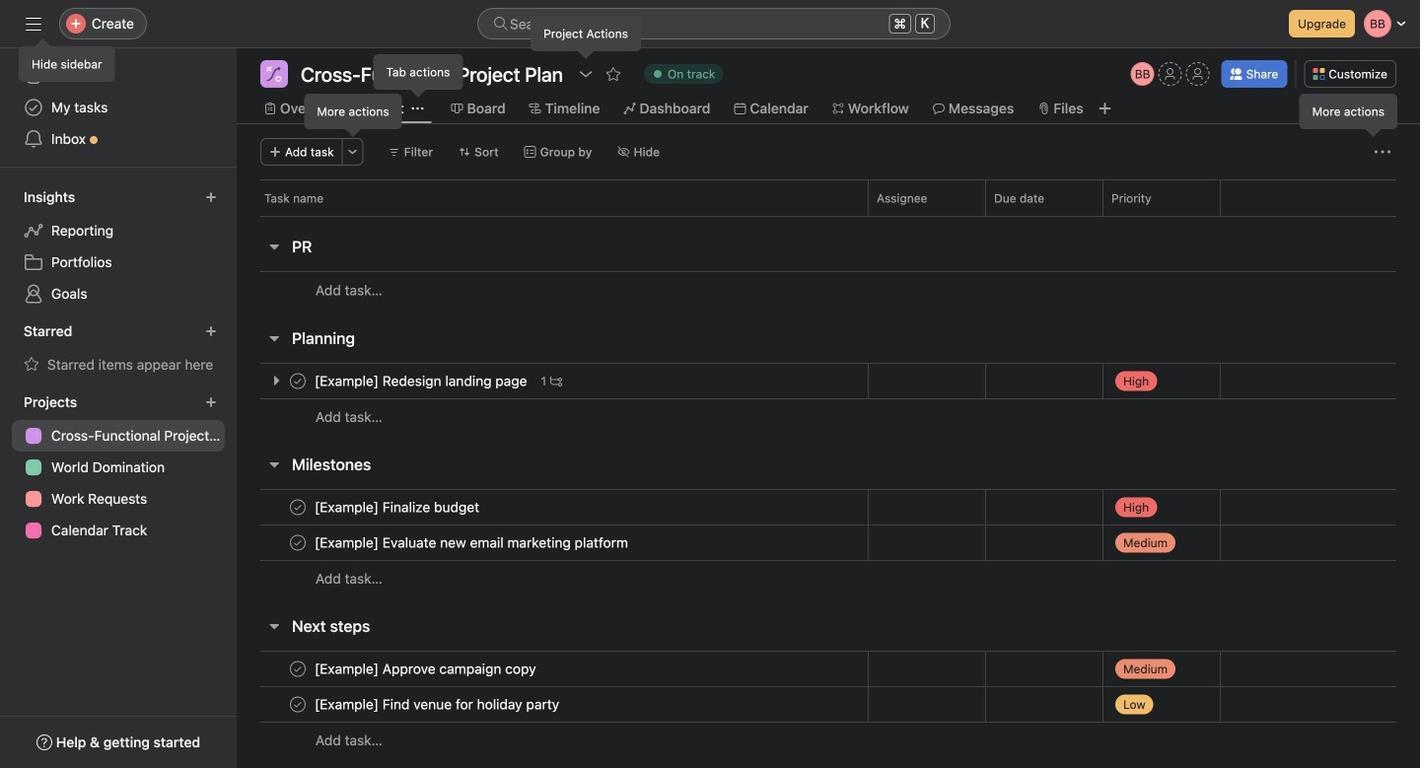 Task type: locate. For each thing, give the bounding box(es) containing it.
2 vertical spatial mark complete checkbox
[[286, 658, 310, 681]]

1 mark complete checkbox from the top
[[286, 370, 310, 393]]

task name text field inside [example] approve campaign copy cell
[[311, 660, 542, 679]]

insights element
[[0, 180, 237, 314]]

hide sidebar image
[[26, 16, 41, 32]]

0 vertical spatial mark complete image
[[286, 496, 310, 519]]

3 task name text field from the top
[[311, 533, 634, 553]]

mark complete checkbox inside [example] finalize budget cell
[[286, 496, 310, 519]]

2 vertical spatial mark complete image
[[286, 658, 310, 681]]

tab actions image
[[412, 103, 424, 114]]

mark complete image for [example] approve campaign copy cell
[[286, 658, 310, 681]]

None text field
[[296, 60, 568, 88]]

0 vertical spatial collapse task list for this group image
[[266, 239, 282, 255]]

2 mark complete image from the top
[[286, 531, 310, 555]]

projects element
[[0, 385, 237, 551]]

2 mark complete checkbox from the top
[[286, 693, 310, 717]]

1 vertical spatial mark complete image
[[286, 693, 310, 717]]

3 mark complete image from the top
[[286, 658, 310, 681]]

row
[[237, 180, 1421, 216], [260, 215, 1397, 217], [237, 271, 1421, 309], [237, 363, 1421, 400], [237, 399, 1421, 435], [237, 489, 1421, 526], [237, 525, 1421, 561], [237, 560, 1421, 597], [237, 651, 1421, 688], [237, 687, 1421, 723], [237, 722, 1421, 759]]

add tab image
[[1098, 101, 1114, 116]]

task name text field inside the [example] redesign landing page cell
[[311, 371, 533, 391]]

show options image
[[578, 66, 594, 82]]

header planning tree grid
[[237, 363, 1421, 435]]

[example] redesign landing page cell
[[237, 363, 868, 400]]

0 vertical spatial collapse task list for this group image
[[266, 331, 282, 346]]

mark complete image
[[286, 496, 310, 519], [286, 531, 310, 555], [286, 658, 310, 681]]

1 subtask image
[[551, 375, 563, 387]]

mark complete image
[[286, 370, 310, 393], [286, 693, 310, 717]]

mark complete image inside [example] approve campaign copy cell
[[286, 658, 310, 681]]

task name text field for mark complete icon in [example] approve campaign copy cell
[[311, 660, 542, 679]]

Mark complete checkbox
[[286, 496, 310, 519], [286, 531, 310, 555], [286, 658, 310, 681]]

0 vertical spatial mark complete image
[[286, 370, 310, 393]]

mark complete checkbox for task name text field in the [example] approve campaign copy cell
[[286, 658, 310, 681]]

add to starred image
[[606, 66, 622, 82]]

0 vertical spatial mark complete checkbox
[[286, 496, 310, 519]]

global element
[[0, 48, 237, 167]]

Task name text field
[[311, 695, 566, 715]]

1 mark complete image from the top
[[286, 496, 310, 519]]

0 vertical spatial mark complete checkbox
[[286, 370, 310, 393]]

2 mark complete image from the top
[[286, 693, 310, 717]]

mark complete image for [example] evaluate new email marketing platform cell
[[286, 531, 310, 555]]

mark complete image inside [example] finalize budget cell
[[286, 496, 310, 519]]

tooltip up more actions image on the left
[[305, 95, 401, 134]]

mark complete checkbox inside [example] approve campaign copy cell
[[286, 658, 310, 681]]

collapse task list for this group image
[[266, 239, 282, 255], [266, 619, 282, 634]]

task name text field inside [example] finalize budget cell
[[311, 498, 486, 518]]

mark complete image inside [example] evaluate new email marketing platform cell
[[286, 531, 310, 555]]

task name text field inside [example] evaluate new email marketing platform cell
[[311, 533, 634, 553]]

2 mark complete checkbox from the top
[[286, 531, 310, 555]]

1 vertical spatial mark complete checkbox
[[286, 693, 310, 717]]

collapse task list for this group image up expand subtask list for the task [example] redesign landing page 'icon'
[[266, 331, 282, 346]]

tooltip
[[532, 17, 640, 56], [20, 41, 114, 81], [374, 55, 462, 95], [305, 95, 401, 134], [1301, 95, 1397, 134]]

1 vertical spatial mark complete checkbox
[[286, 531, 310, 555]]

1 task name text field from the top
[[311, 371, 533, 391]]

1 vertical spatial collapse task list for this group image
[[266, 619, 282, 634]]

header milestones tree grid
[[237, 489, 1421, 597]]

new project or portfolio image
[[205, 397, 217, 408]]

2 collapse task list for this group image from the top
[[266, 457, 282, 473]]

mark complete image for [example] finalize budget cell
[[286, 496, 310, 519]]

1 mark complete image from the top
[[286, 370, 310, 393]]

Task name text field
[[311, 371, 533, 391], [311, 498, 486, 518], [311, 533, 634, 553], [311, 660, 542, 679]]

1 vertical spatial mark complete image
[[286, 531, 310, 555]]

2 task name text field from the top
[[311, 498, 486, 518]]

line_and_symbols image
[[266, 66, 282, 82]]

Mark complete checkbox
[[286, 370, 310, 393], [286, 693, 310, 717]]

3 mark complete checkbox from the top
[[286, 658, 310, 681]]

starred element
[[0, 314, 237, 385]]

4 task name text field from the top
[[311, 660, 542, 679]]

collapse task list for this group image down expand subtask list for the task [example] redesign landing page 'icon'
[[266, 457, 282, 473]]

collapse task list for this group image
[[266, 331, 282, 346], [266, 457, 282, 473]]

header next steps tree grid
[[237, 651, 1421, 759]]

1 collapse task list for this group image from the top
[[266, 331, 282, 346]]

mark complete checkbox inside [example] evaluate new email marketing platform cell
[[286, 531, 310, 555]]

1 vertical spatial collapse task list for this group image
[[266, 457, 282, 473]]

tooltip up tab actions icon
[[374, 55, 462, 95]]

1 mark complete checkbox from the top
[[286, 496, 310, 519]]

None field
[[478, 8, 951, 39]]



Task type: describe. For each thing, give the bounding box(es) containing it.
tooltip up show options image
[[532, 17, 640, 56]]

more actions image
[[347, 146, 359, 158]]

[example] find venue for holiday party cell
[[237, 687, 868, 723]]

[example] finalize budget cell
[[237, 489, 868, 526]]

collapse task list for this group image for task name text field inside the [example] finalize budget cell
[[266, 457, 282, 473]]

mark complete checkbox inside the [example] redesign landing page cell
[[286, 370, 310, 393]]

manage project members image
[[1131, 62, 1155, 86]]

task name text field for mark complete icon within [example] finalize budget cell
[[311, 498, 486, 518]]

1 collapse task list for this group image from the top
[[266, 239, 282, 255]]

mark complete checkbox for task name text field inside the [example] finalize budget cell
[[286, 496, 310, 519]]

task name text field for mark complete icon inside [example] evaluate new email marketing platform cell
[[311, 533, 634, 553]]

mark complete image inside the [example] redesign landing page cell
[[286, 370, 310, 393]]

2 collapse task list for this group image from the top
[[266, 619, 282, 634]]

tooltip down hide sidebar icon
[[20, 41, 114, 81]]

mark complete checkbox inside [example] find venue for holiday party cell
[[286, 693, 310, 717]]

mark complete checkbox for task name text field within the [example] evaluate new email marketing platform cell
[[286, 531, 310, 555]]

new insights image
[[205, 191, 217, 203]]

collapse task list for this group image for mark complete checkbox in the [example] redesign landing page cell
[[266, 331, 282, 346]]

add items to starred image
[[205, 326, 217, 337]]

mark complete image inside [example] find venue for holiday party cell
[[286, 693, 310, 717]]

more actions image
[[1375, 144, 1391, 160]]

[example] approve campaign copy cell
[[237, 651, 868, 688]]

[example] evaluate new email marketing platform cell
[[237, 525, 868, 561]]

Search tasks, projects, and more text field
[[478, 8, 951, 39]]

expand subtask list for the task [example] redesign landing page image
[[268, 373, 284, 389]]

tooltip up more actions icon
[[1301, 95, 1397, 134]]



Task type: vqa. For each thing, say whether or not it's contained in the screenshot.
Mark complete checkbox
yes



